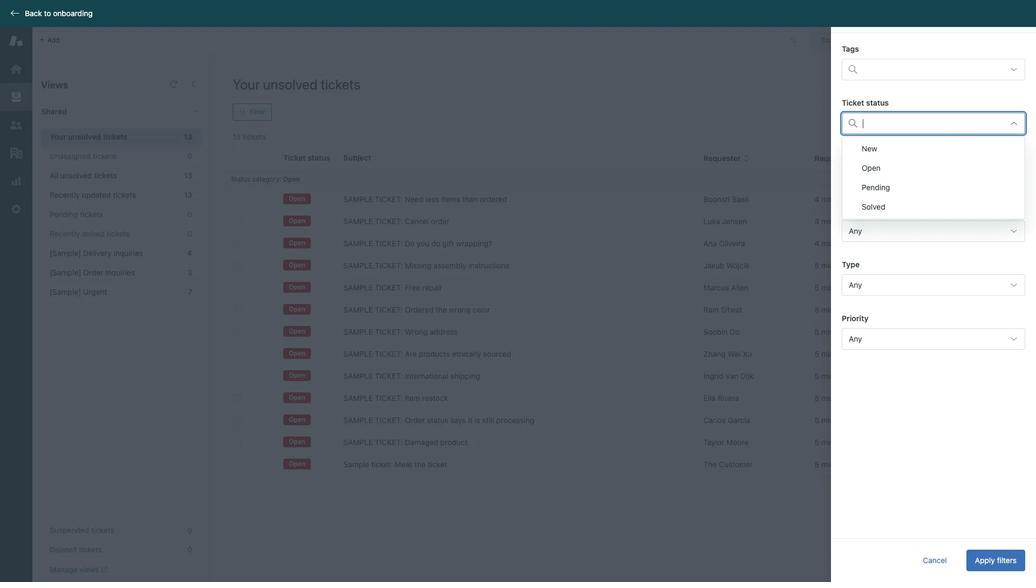 Task type: locate. For each thing, give the bounding box(es) containing it.
1 vertical spatial any
[[849, 281, 862, 290]]

1 vertical spatial recently
[[50, 229, 80, 239]]

5 row from the top
[[224, 277, 1028, 299]]

2 5 minutes ago from the top
[[815, 283, 864, 292]]

dijk
[[741, 372, 754, 381]]

1 vertical spatial the
[[414, 460, 426, 469]]

delivery
[[83, 249, 111, 258]]

ticket: for need
[[375, 195, 403, 204]]

ticket for luka jensen
[[877, 217, 898, 226]]

9 5 minutes ago from the top
[[815, 438, 864, 447]]

7 sample from the top
[[343, 328, 373, 337]]

any down priority in the bottom right of the page
[[849, 335, 862, 344]]

boonsri
[[703, 195, 730, 204]]

5 5 from the top
[[815, 350, 819, 359]]

5 minutes ago for carlos garcia
[[815, 416, 864, 425]]

suspended
[[50, 526, 89, 535]]

2 vertical spatial any
[[849, 335, 862, 344]]

Any field
[[842, 221, 1025, 242], [842, 275, 1025, 296], [842, 329, 1025, 350]]

sample ticket: damaged product
[[343, 438, 468, 447]]

pending inside ticket status list box
[[862, 183, 890, 192]]

5 sample from the top
[[343, 283, 373, 292]]

minutes for carlos garcia
[[821, 416, 849, 425]]

ticket: up sample ticket: item restock
[[375, 372, 403, 381]]

recently solved tickets
[[50, 229, 130, 239]]

do
[[431, 239, 440, 248]]

ago for boonsri saeli
[[851, 195, 864, 204]]

1 horizontal spatial status
[[866, 98, 889, 107]]

5 minutes ago
[[815, 261, 864, 270], [815, 283, 864, 292], [815, 305, 864, 315], [815, 328, 864, 337], [815, 350, 864, 359], [815, 372, 864, 381], [815, 394, 864, 403], [815, 416, 864, 425], [815, 438, 864, 447]]

5
[[815, 261, 819, 270], [815, 283, 819, 292], [815, 305, 819, 315], [815, 328, 819, 337], [815, 350, 819, 359], [815, 372, 819, 381], [815, 394, 819, 403], [815, 416, 819, 425], [815, 438, 819, 447]]

1 vertical spatial cancel
[[923, 556, 947, 566]]

[sample] for [sample] order inquiries
[[50, 268, 81, 277]]

3 4 minutes ago from the top
[[815, 239, 864, 248]]

1 horizontal spatial your unsolved tickets
[[233, 76, 360, 92]]

still
[[482, 416, 494, 425]]

gift
[[442, 239, 454, 248]]

3 5 from the top
[[815, 305, 819, 315]]

9 5 from the top
[[815, 438, 819, 447]]

your up unassigned
[[50, 132, 66, 141]]

jensen
[[722, 217, 747, 226]]

recently down pending tickets
[[50, 229, 80, 239]]

3 0 from the top
[[187, 229, 192, 239]]

5 for marcus allen
[[815, 283, 819, 292]]

4 minutes ago
[[815, 195, 864, 204], [815, 217, 864, 226], [815, 239, 864, 248]]

1 horizontal spatial type
[[877, 154, 895, 163]]

[sample] order inquiries
[[50, 268, 135, 277]]

7
[[188, 288, 192, 297]]

ticket: for cancel
[[375, 217, 403, 226]]

unsolved up unassigned tickets
[[68, 132, 101, 141]]

0 for recently solved tickets
[[187, 229, 192, 239]]

2 any from the top
[[849, 281, 862, 290]]

11 sample from the top
[[343, 416, 373, 425]]

4 0 from the top
[[187, 526, 192, 535]]

0 horizontal spatial pending
[[50, 210, 78, 219]]

9 row from the top
[[224, 366, 1028, 388]]

ticket: up 'sample ticket: meet the ticket' at left
[[375, 438, 403, 447]]

4
[[815, 195, 819, 204], [815, 217, 819, 226], [815, 239, 819, 248], [187, 249, 192, 258]]

2 ticket: from the top
[[375, 217, 403, 226]]

all
[[50, 171, 58, 180]]

8 ticket: from the top
[[375, 350, 403, 359]]

5 0 from the top
[[187, 546, 192, 555]]

ticket for soobin do
[[877, 328, 898, 337]]

1 vertical spatial unsolved
[[68, 132, 101, 141]]

your unsolved tickets
[[233, 76, 360, 92], [50, 132, 127, 141]]

minutes for the customer
[[821, 460, 849, 469]]

ago for luka jensen
[[851, 217, 864, 226]]

3 5 minutes ago from the top
[[815, 305, 864, 315]]

jakub
[[703, 261, 724, 270]]

0 horizontal spatial status
[[427, 416, 448, 425]]

[sample] delivery inquiries
[[50, 249, 143, 258]]

status inside sample ticket: order status says it is still processing link
[[427, 416, 448, 425]]

requester up boonsri saeli
[[703, 154, 741, 163]]

pending
[[862, 183, 890, 192], [50, 210, 78, 219]]

any for type
[[849, 281, 862, 290]]

6 sample from the top
[[343, 305, 373, 315]]

ticket: inside 'link'
[[375, 283, 403, 292]]

[sample] down [sample] order inquiries
[[50, 288, 81, 297]]

13
[[184, 132, 192, 141], [184, 171, 192, 180], [184, 190, 192, 200]]

1 ticket: from the top
[[375, 195, 403, 204]]

ticket: left item
[[375, 394, 403, 403]]

deleted tickets
[[50, 546, 102, 555]]

13 row from the top
[[224, 454, 1028, 476]]

garcia
[[728, 416, 750, 425]]

sample for sample ticket: order status says it is still processing
[[343, 416, 373, 425]]

0 vertical spatial any
[[849, 227, 862, 236]]

5 5 minutes ago from the top
[[815, 350, 864, 359]]

minutes for marcus allen
[[821, 283, 849, 292]]

your unsolved tickets up unassigned tickets
[[50, 132, 127, 141]]

cancel button
[[914, 550, 956, 572]]

sample ticket: are products ethically sourced link
[[343, 349, 511, 360]]

1 5 minutes ago from the top
[[815, 261, 864, 270]]

0 horizontal spatial requester
[[703, 154, 741, 163]]

1 horizontal spatial do
[[730, 328, 739, 337]]

conversations button
[[809, 32, 889, 49]]

10 row from the top
[[224, 388, 1028, 410]]

5 minutes ago for ella rivera
[[815, 394, 864, 403]]

pending tickets
[[50, 210, 103, 219]]

1 vertical spatial your unsolved tickets
[[50, 132, 127, 141]]

minutes for ana oliveira
[[821, 239, 849, 248]]

recently down all
[[50, 190, 80, 200]]

urgent down [sample] order inquiries
[[83, 288, 107, 297]]

ticket: for international
[[375, 372, 403, 381]]

requester inside filter dialog
[[842, 152, 879, 161]]

recently for recently updated tickets
[[50, 190, 80, 200]]

you
[[417, 239, 429, 248]]

0 vertical spatial your unsolved tickets
[[233, 76, 360, 92]]

requester inside requester button
[[703, 154, 741, 163]]

sample ticket: meet the ticket
[[343, 460, 447, 469]]

3 row from the top
[[224, 233, 1028, 255]]

cancel left apply
[[923, 556, 947, 566]]

8 5 minutes ago from the top
[[815, 416, 864, 425]]

ella
[[703, 394, 716, 403]]

item
[[405, 394, 420, 403]]

inquiries down delivery
[[105, 268, 135, 277]]

ticket: for ordered
[[375, 305, 403, 315]]

4 for oliveira
[[815, 239, 819, 248]]

updated
[[82, 190, 111, 200]]

4 minutes ago for normal
[[815, 239, 864, 248]]

2 sample from the top
[[343, 217, 373, 226]]

1 horizontal spatial your
[[233, 76, 260, 92]]

requester
[[842, 152, 879, 161], [703, 154, 741, 163]]

unsolved
[[263, 76, 317, 92], [68, 132, 101, 141], [60, 171, 92, 180]]

12 sample from the top
[[343, 438, 373, 447]]

requester up solved
[[842, 152, 879, 161]]

7 ticket: from the top
[[375, 328, 403, 337]]

rivera
[[718, 394, 739, 403]]

filter
[[250, 108, 265, 116]]

0 vertical spatial cancel
[[405, 217, 429, 226]]

inquiries for [sample] order inquiries
[[105, 268, 135, 277]]

1 vertical spatial any field
[[842, 275, 1025, 296]]

0 vertical spatial [sample]
[[50, 249, 81, 258]]

[sample] for [sample] urgent
[[50, 288, 81, 297]]

0 vertical spatial status
[[866, 98, 889, 107]]

8 sample from the top
[[343, 350, 373, 359]]

6 5 minutes ago from the top
[[815, 372, 864, 381]]

ago for ana oliveira
[[851, 239, 864, 248]]

4 ticket: from the top
[[375, 261, 403, 270]]

row
[[224, 189, 1028, 211], [224, 211, 1028, 233], [224, 233, 1028, 255], [224, 255, 1028, 277], [224, 277, 1028, 299], [224, 299, 1028, 321], [224, 321, 1028, 343], [224, 343, 1028, 366], [224, 366, 1028, 388], [224, 388, 1028, 410], [224, 410, 1028, 432], [224, 432, 1028, 454], [224, 454, 1028, 476]]

3 ticket: from the top
[[375, 239, 403, 248]]

status left says
[[427, 416, 448, 425]]

1 horizontal spatial requester
[[842, 152, 879, 161]]

minutes for taylor moore
[[821, 438, 849, 447]]

ticket: down sample ticket: cancel order link
[[375, 239, 403, 248]]

less
[[425, 195, 439, 204]]

4 sample from the top
[[343, 261, 373, 270]]

row containing sample ticket: item restock
[[224, 388, 1028, 410]]

0 horizontal spatial do
[[405, 239, 415, 248]]

missing
[[405, 261, 431, 270]]

9 ticket: from the top
[[375, 372, 403, 381]]

1 [sample] from the top
[[50, 249, 81, 258]]

ticket: left free
[[375, 283, 403, 292]]

6 ticket: from the top
[[375, 305, 403, 315]]

ago for jakub wójcik
[[851, 261, 864, 270]]

3 any field from the top
[[842, 329, 1025, 350]]

5 minutes ago for ingrid van dijk
[[815, 372, 864, 381]]

your unsolved tickets up "filter"
[[233, 76, 360, 92]]

cancel inside row
[[405, 217, 429, 226]]

ticket: up sample ticket: free repair
[[375, 261, 403, 270]]

1 any from the top
[[849, 227, 862, 236]]

color
[[473, 305, 490, 315]]

ago for taylor moore
[[851, 438, 864, 447]]

open for sample ticket: item restock
[[289, 394, 306, 402]]

ago for zhang wei xu
[[851, 350, 864, 359]]

minutes
[[821, 195, 849, 204], [821, 217, 849, 226], [821, 239, 849, 248], [821, 261, 849, 270], [821, 283, 849, 292], [821, 305, 849, 315], [821, 328, 849, 337], [821, 350, 849, 359], [821, 372, 849, 381], [821, 394, 849, 403], [821, 416, 849, 425], [821, 438, 849, 447], [821, 460, 849, 469]]

0 vertical spatial any field
[[842, 221, 1025, 242]]

the for ticket
[[414, 460, 426, 469]]

[sample] up [sample] urgent
[[50, 268, 81, 277]]

0 vertical spatial 4 minutes ago
[[815, 195, 864, 204]]

11 row from the top
[[224, 410, 1028, 432]]

1 horizontal spatial pending
[[862, 183, 890, 192]]

sample for sample ticket: cancel order
[[343, 217, 373, 226]]

pending up solved
[[862, 183, 890, 192]]

address
[[430, 328, 458, 337]]

minutes for ram sitwat
[[821, 305, 849, 315]]

shared heading
[[32, 96, 210, 128]]

1 horizontal spatial order
[[405, 416, 425, 425]]

open for sample ticket: order status says it is still processing
[[289, 416, 306, 424]]

minutes for zhang wei xu
[[821, 350, 849, 359]]

ana
[[703, 239, 717, 248]]

views image
[[9, 90, 23, 104]]

open for sample ticket: meet the ticket
[[289, 460, 306, 469]]

shared
[[41, 107, 67, 116]]

get started image
[[9, 62, 23, 76]]

low
[[949, 350, 963, 359]]

sample for sample ticket: missing assembly instructions
[[343, 261, 373, 270]]

1 recently from the top
[[50, 190, 80, 200]]

sample inside 'link'
[[343, 283, 373, 292]]

filters
[[997, 556, 1017, 566]]

8 5 from the top
[[815, 416, 819, 425]]

0 horizontal spatial the
[[414, 460, 426, 469]]

7 row from the top
[[224, 321, 1028, 343]]

ticket
[[428, 460, 447, 469]]

1 any field from the top
[[842, 221, 1025, 242]]

do
[[405, 239, 415, 248], [730, 328, 739, 337]]

2 vertical spatial urgent
[[949, 328, 973, 337]]

inquiries right delivery
[[113, 249, 143, 258]]

open
[[862, 164, 881, 173], [283, 175, 300, 183], [289, 195, 306, 203], [289, 217, 306, 225], [289, 239, 306, 247], [289, 261, 306, 269], [289, 283, 306, 292], [289, 306, 306, 314], [289, 328, 306, 336], [289, 350, 306, 358], [289, 372, 306, 380], [289, 394, 306, 402], [289, 416, 306, 424], [289, 438, 306, 446], [289, 460, 306, 469]]

4 5 minutes ago from the top
[[815, 328, 864, 337]]

urgent up the normal at the right top of page
[[949, 217, 973, 226]]

moore
[[726, 438, 749, 447]]

your up filter button
[[233, 76, 260, 92]]

1 vertical spatial type
[[842, 260, 860, 269]]

do right soobin
[[730, 328, 739, 337]]

unsolved down unassigned
[[60, 171, 92, 180]]

0 vertical spatial inquiries
[[113, 249, 143, 258]]

pending up recently solved tickets
[[50, 210, 78, 219]]

2 vertical spatial 4 minutes ago
[[815, 239, 864, 248]]

the right "meet"
[[414, 460, 426, 469]]

[sample]
[[50, 249, 81, 258], [50, 268, 81, 277], [50, 288, 81, 297]]

0 vertical spatial recently
[[50, 190, 80, 200]]

ordered
[[405, 305, 434, 315]]

meet
[[395, 460, 412, 469]]

organizations image
[[9, 146, 23, 160]]

sample for sample ticket: are products ethically sourced
[[343, 350, 373, 359]]

1 vertical spatial your
[[50, 132, 66, 141]]

row containing sample ticket: are products ethically sourced
[[224, 343, 1028, 366]]

0 horizontal spatial type
[[842, 260, 860, 269]]

8 row from the top
[[224, 343, 1028, 366]]

0 vertical spatial pending
[[862, 183, 890, 192]]

1 vertical spatial 4 minutes ago
[[815, 217, 864, 226]]

1 0 from the top
[[187, 152, 192, 161]]

2 vertical spatial 13
[[184, 190, 192, 200]]

1 vertical spatial do
[[730, 328, 739, 337]]

2 4 minutes ago from the top
[[815, 217, 864, 226]]

5 for carlos garcia
[[815, 416, 819, 425]]

order down item
[[405, 416, 425, 425]]

minutes for jakub wójcik
[[821, 261, 849, 270]]

0 vertical spatial urgent
[[949, 217, 973, 226]]

reporting image
[[9, 174, 23, 188]]

5 for ella rivera
[[815, 394, 819, 403]]

5 ticket: from the top
[[375, 283, 403, 292]]

7 5 from the top
[[815, 394, 819, 403]]

3 [sample] from the top
[[50, 288, 81, 297]]

saeli
[[732, 195, 749, 204]]

12 row from the top
[[224, 432, 1028, 454]]

ticket status
[[842, 98, 889, 107]]

0 vertical spatial do
[[405, 239, 415, 248]]

order down [sample] delivery inquiries
[[83, 268, 103, 277]]

11 ticket: from the top
[[375, 416, 403, 425]]

open inside ticket status list box
[[862, 164, 881, 173]]

xu
[[743, 350, 752, 359]]

0 for pending tickets
[[187, 210, 192, 219]]

ethically
[[452, 350, 481, 359]]

cancel inside button
[[923, 556, 947, 566]]

10 ticket: from the top
[[375, 394, 403, 403]]

ticket: down sample ticket: item restock link
[[375, 416, 403, 425]]

luka
[[703, 217, 720, 226]]

ticket: up sample ticket: cancel order
[[375, 195, 403, 204]]

ordered
[[480, 195, 507, 204]]

1 vertical spatial inquiries
[[105, 268, 135, 277]]

collapse views pane image
[[189, 80, 197, 88]]

2 any field from the top
[[842, 275, 1025, 296]]

2 vertical spatial any field
[[842, 329, 1025, 350]]

status up new
[[866, 98, 889, 107]]

filter dialog
[[831, 0, 1036, 583]]

do left you
[[405, 239, 415, 248]]

3 any from the top
[[849, 335, 862, 344]]

the left wrong
[[436, 305, 447, 315]]

row containing sample ticket: need less items than ordered
[[224, 189, 1028, 211]]

any for priority
[[849, 335, 862, 344]]

13 for your unsolved tickets
[[184, 132, 192, 141]]

1 vertical spatial 13
[[184, 171, 192, 180]]

soobin
[[703, 328, 728, 337]]

ticket: left are
[[375, 350, 403, 359]]

0 vertical spatial 13
[[184, 132, 192, 141]]

urgent up low
[[949, 328, 973, 337]]

1 sample from the top
[[343, 195, 373, 204]]

pending for pending
[[862, 183, 890, 192]]

recently for recently solved tickets
[[50, 229, 80, 239]]

cancel up sample ticket: do you do gift wrapping?
[[405, 217, 429, 226]]

any down request at right top
[[849, 227, 862, 236]]

7 5 minutes ago from the top
[[815, 394, 864, 403]]

1 horizontal spatial the
[[436, 305, 447, 315]]

urgent for sample ticket: cancel order
[[949, 217, 973, 226]]

5 minutes ago for soobin do
[[815, 328, 864, 337]]

ticket: down sample ticket: free repair 'link'
[[375, 305, 403, 315]]

any up priority in the bottom right of the page
[[849, 281, 862, 290]]

4 row from the top
[[224, 255, 1028, 277]]

open for sample ticket: ordered the wrong color
[[289, 306, 306, 314]]

sample ticket: free repair
[[343, 283, 442, 292]]

4 5 from the top
[[815, 328, 819, 337]]

ticket:
[[371, 460, 393, 469]]

ago for the customer
[[851, 460, 864, 469]]

shipping
[[450, 372, 480, 381]]

your
[[233, 76, 260, 92], [50, 132, 66, 141]]

12 ticket: from the top
[[375, 438, 403, 447]]

9 sample from the top
[[343, 372, 373, 381]]

2 vertical spatial [sample]
[[50, 288, 81, 297]]

5 for zhang wei xu
[[815, 350, 819, 359]]

ticket
[[842, 98, 864, 107], [877, 195, 898, 204], [877, 217, 898, 226], [877, 239, 898, 248], [877, 328, 898, 337], [877, 350, 898, 359]]

1 vertical spatial pending
[[50, 210, 78, 219]]

2 row from the top
[[224, 211, 1028, 233]]

ticket: up sample ticket: do you do gift wrapping?
[[375, 217, 403, 226]]

zhang
[[703, 350, 726, 359]]

2 [sample] from the top
[[50, 268, 81, 277]]

2 5 from the top
[[815, 283, 819, 292]]

international
[[405, 372, 448, 381]]

1 row from the top
[[224, 189, 1028, 211]]

sample ticket: ordered the wrong color
[[343, 305, 490, 315]]

[sample] down recently solved tickets
[[50, 249, 81, 258]]

1 horizontal spatial cancel
[[923, 556, 947, 566]]

1 vertical spatial [sample]
[[50, 268, 81, 277]]

5 for ram sitwat
[[815, 305, 819, 315]]

refresh views pane image
[[169, 80, 178, 88]]

ticket: left wrong
[[375, 328, 403, 337]]

sample for sample ticket: wrong address
[[343, 328, 373, 337]]

0 vertical spatial the
[[436, 305, 447, 315]]

0 horizontal spatial cancel
[[405, 217, 429, 226]]

unsolved up "filter"
[[263, 76, 317, 92]]

status category: open
[[231, 175, 300, 183]]

2 0 from the top
[[187, 210, 192, 219]]

6 row from the top
[[224, 299, 1028, 321]]

requester button
[[703, 154, 749, 164]]

0 horizontal spatial order
[[83, 268, 103, 277]]

sample ticket: item restock link
[[343, 393, 448, 404]]

ticket status list box
[[842, 137, 1025, 220]]

2 recently from the top
[[50, 229, 80, 239]]

3 sample from the top
[[343, 239, 373, 248]]

5 minutes ago for ram sitwat
[[815, 305, 864, 315]]

6 5 from the top
[[815, 372, 819, 381]]

1 vertical spatial status
[[427, 416, 448, 425]]

0 vertical spatial type
[[877, 154, 895, 163]]

1 5 from the top
[[815, 261, 819, 270]]

sample ticket: order status says it is still processing link
[[343, 416, 535, 426]]

minutes for ingrid van dijk
[[821, 372, 849, 381]]

5 minutes ago for zhang wei xu
[[815, 350, 864, 359]]

pending for pending tickets
[[50, 210, 78, 219]]

ticket: for damaged
[[375, 438, 403, 447]]

10 sample from the top
[[343, 394, 373, 403]]



Task type: vqa. For each thing, say whether or not it's contained in the screenshot.


Task type: describe. For each thing, give the bounding box(es) containing it.
0 vertical spatial order
[[83, 268, 103, 277]]

ticket: for wrong
[[375, 328, 403, 337]]

ticket for zhang wei xu
[[877, 350, 898, 359]]

ago for carlos garcia
[[851, 416, 864, 425]]

any field for priority
[[842, 329, 1025, 350]]

sample ticket: do you do gift wrapping?
[[343, 239, 492, 248]]

is
[[475, 416, 480, 425]]

any for request date
[[849, 227, 862, 236]]

ticket: for are
[[375, 350, 403, 359]]

ago for marcus allen
[[851, 283, 864, 292]]

open for sample ticket: missing assembly instructions
[[289, 261, 306, 269]]

sample for sample ticket: free repair
[[343, 283, 373, 292]]

5 minutes ago for taylor moore
[[815, 438, 864, 447]]

sample ticket: wrong address
[[343, 328, 458, 337]]

tags element
[[842, 59, 1025, 80]]

8 minutes ago
[[815, 460, 864, 469]]

ticket: for order
[[375, 416, 403, 425]]

items
[[441, 195, 460, 204]]

0 horizontal spatial your unsolved tickets
[[50, 132, 127, 141]]

minutes for ella rivera
[[821, 394, 849, 403]]

assembly
[[434, 261, 466, 270]]

than
[[462, 195, 478, 204]]

13 for all unsolved tickets
[[184, 171, 192, 180]]

ago for soobin do
[[851, 328, 864, 337]]

sample ticket: damaged product link
[[343, 438, 468, 448]]

ana oliveira
[[703, 239, 745, 248]]

category:
[[252, 175, 281, 183]]

jakub wójcik
[[703, 261, 749, 270]]

soobin do
[[703, 328, 739, 337]]

request date
[[842, 206, 890, 215]]

requested
[[815, 154, 854, 163]]

luka jensen
[[703, 217, 747, 226]]

request
[[842, 206, 872, 215]]

it
[[468, 416, 473, 425]]

marcus
[[703, 283, 729, 292]]

suspended tickets
[[50, 526, 114, 535]]

inquiries for [sample] delivery inquiries
[[113, 249, 143, 258]]

apply filters
[[975, 556, 1017, 566]]

row containing sample ticket: wrong address
[[224, 321, 1028, 343]]

ticket status element
[[842, 113, 1025, 134]]

customers image
[[9, 118, 23, 132]]

1 4 minutes ago from the top
[[815, 195, 864, 204]]

date
[[874, 206, 890, 215]]

13 for recently updated tickets
[[184, 190, 192, 200]]

oliveira
[[719, 239, 745, 248]]

row containing sample ticket: meet the ticket
[[224, 454, 1028, 476]]

row containing sample ticket: damaged product
[[224, 432, 1028, 454]]

0 vertical spatial unsolved
[[263, 76, 317, 92]]

ella rivera
[[703, 394, 739, 403]]

Ticket status field
[[863, 115, 1002, 132]]

5 for soobin do
[[815, 328, 819, 337]]

van
[[725, 372, 739, 381]]

order
[[431, 217, 450, 226]]

0 vertical spatial your
[[233, 76, 260, 92]]

row containing sample ticket: do you do gift wrapping?
[[224, 233, 1028, 255]]

open for sample ticket: free repair
[[289, 283, 306, 292]]

(opens in a new tab) image
[[99, 567, 107, 574]]

sample ticket: are products ethically sourced
[[343, 350, 511, 359]]

damaged
[[405, 438, 438, 447]]

unassigned
[[50, 152, 91, 161]]

open for sample ticket: need less items than ordered
[[289, 195, 306, 203]]

5 for ingrid van dijk
[[815, 372, 819, 381]]

minutes for boonsri saeli
[[821, 195, 849, 204]]

row containing sample ticket: missing assembly instructions
[[224, 255, 1028, 277]]

deleted
[[50, 546, 77, 555]]

1 vertical spatial order
[[405, 416, 425, 425]]

the
[[703, 460, 717, 469]]

ticket for ana oliveira
[[877, 239, 898, 248]]

back to onboarding link
[[0, 9, 98, 18]]

row containing sample ticket: international shipping
[[224, 366, 1028, 388]]

5 for taylor moore
[[815, 438, 819, 447]]

type inside filter dialog
[[842, 260, 860, 269]]

ticket: for item
[[375, 394, 403, 403]]

wrapping?
[[456, 239, 492, 248]]

ticket: for free
[[375, 283, 403, 292]]

5 minutes ago for marcus allen
[[815, 283, 864, 292]]

open for sample ticket: are products ethically sourced
[[289, 350, 306, 358]]

taylor
[[703, 438, 724, 447]]

boonsri saeli
[[703, 195, 749, 204]]

row containing sample ticket: cancel order
[[224, 211, 1028, 233]]

0 horizontal spatial your
[[50, 132, 66, 141]]

sample ticket: item restock
[[343, 394, 448, 403]]

sample ticket: order status says it is still processing
[[343, 416, 535, 425]]

row containing sample ticket: order status says it is still processing
[[224, 410, 1028, 432]]

row containing sample ticket: ordered the wrong color
[[224, 299, 1028, 321]]

sample for sample ticket: ordered the wrong color
[[343, 305, 373, 315]]

recently updated tickets
[[50, 190, 136, 200]]

0 for unassigned tickets
[[187, 152, 192, 161]]

1 vertical spatial urgent
[[83, 288, 107, 297]]

ticket inside filter dialog
[[842, 98, 864, 107]]

admin image
[[9, 202, 23, 216]]

5 for jakub wójcik
[[815, 261, 819, 270]]

main element
[[0, 27, 32, 583]]

customer
[[719, 460, 753, 469]]

back to onboarding
[[25, 9, 93, 18]]

row containing sample ticket: free repair
[[224, 277, 1028, 299]]

status inside filter dialog
[[866, 98, 889, 107]]

minutes for soobin do
[[821, 328, 849, 337]]

4 for jensen
[[815, 217, 819, 226]]

sample ticket: cancel order
[[343, 217, 450, 226]]

sample ticket: cancel order link
[[343, 216, 450, 227]]

open for sample ticket: do you do gift wrapping?
[[289, 239, 306, 247]]

ingrid van dijk
[[703, 372, 754, 381]]

sample ticket: need less items than ordered
[[343, 195, 507, 204]]

ram sitwat
[[703, 305, 743, 315]]

views
[[79, 566, 99, 575]]

carlos garcia
[[703, 416, 750, 425]]

status
[[231, 175, 251, 183]]

restock
[[422, 394, 448, 403]]

manage
[[50, 566, 77, 575]]

sample for sample ticket: damaged product
[[343, 438, 373, 447]]

processing
[[496, 416, 535, 425]]

sample ticket: missing assembly instructions
[[343, 261, 509, 270]]

[sample] urgent
[[50, 288, 107, 297]]

ticket: for do
[[375, 239, 403, 248]]

ticket for boonsri saeli
[[877, 195, 898, 204]]

sample for sample ticket: international shipping
[[343, 372, 373, 381]]

8
[[815, 460, 819, 469]]

to
[[44, 9, 51, 18]]

ticket: for missing
[[375, 261, 403, 270]]

0 for suspended tickets
[[187, 526, 192, 535]]

allen
[[731, 283, 748, 292]]

sample ticket: free repair link
[[343, 283, 442, 294]]

open for sample ticket: damaged product
[[289, 438, 306, 446]]

[sample] for [sample] delivery inquiries
[[50, 249, 81, 258]]

any field for request date
[[842, 221, 1025, 242]]

3
[[187, 268, 192, 277]]

open for sample ticket: wrong address
[[289, 328, 306, 336]]

2 vertical spatial unsolved
[[60, 171, 92, 180]]

4 for saeli
[[815, 195, 819, 204]]

priority
[[842, 314, 868, 323]]

shared button
[[32, 96, 182, 128]]

sample ticket: international shipping link
[[343, 371, 480, 382]]

sample ticket: international shipping
[[343, 372, 480, 381]]

0 for deleted tickets
[[187, 546, 192, 555]]

carlos
[[703, 416, 726, 425]]

ingrid
[[703, 372, 723, 381]]

apply
[[975, 556, 995, 566]]

minutes for luka jensen
[[821, 217, 849, 226]]

any field for type
[[842, 275, 1025, 296]]

the for wrong
[[436, 305, 447, 315]]

wrong
[[405, 328, 428, 337]]

sample for sample ticket: need less items than ordered
[[343, 195, 373, 204]]

new
[[862, 144, 877, 153]]

4 minutes ago for urgent
[[815, 217, 864, 226]]

ago for ram sitwat
[[851, 305, 864, 315]]

manage views
[[50, 566, 99, 575]]

manage views link
[[50, 566, 107, 575]]

sample for sample ticket: item restock
[[343, 394, 373, 403]]

are
[[405, 350, 417, 359]]

products
[[419, 350, 450, 359]]

taylor moore
[[703, 438, 749, 447]]

ago for ella rivera
[[851, 394, 864, 403]]

wrong
[[449, 305, 471, 315]]

wei
[[728, 350, 741, 359]]

urgent for sample ticket: wrong address
[[949, 328, 973, 337]]

zendesk support image
[[9, 34, 23, 48]]

sample for sample ticket: do you do gift wrapping?
[[343, 239, 373, 248]]

sample ticket: wrong address link
[[343, 327, 458, 338]]

open for sample ticket: international shipping
[[289, 372, 306, 380]]



